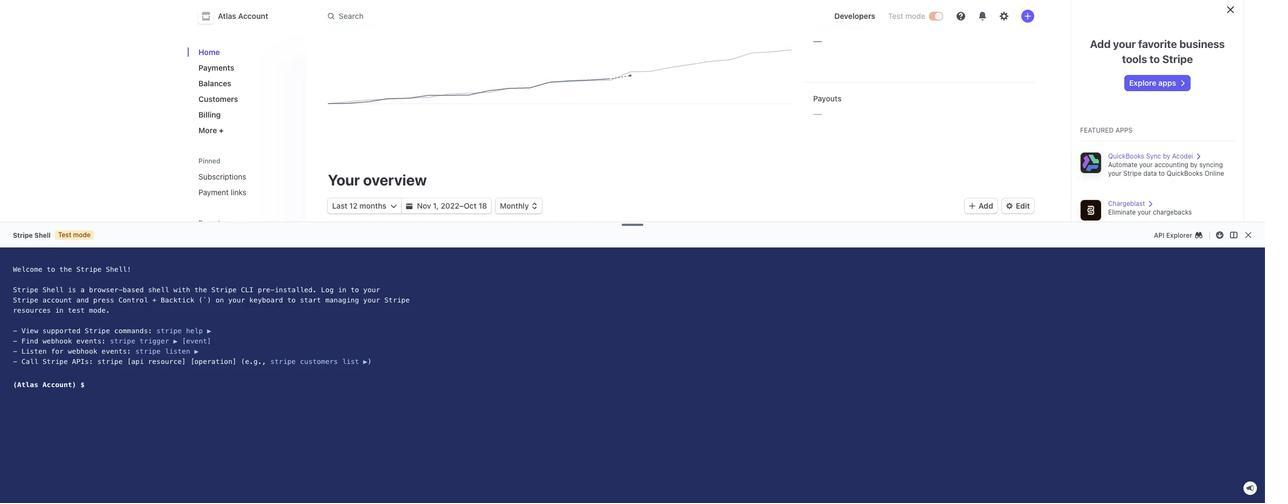 Task type: locate. For each thing, give the bounding box(es) containing it.
0 vertical spatial row
[[328, 318, 535, 341]]

0 horizontal spatial test mode
[[58, 231, 91, 239]]

▶
[[194, 347, 199, 355]]

to up managing in the left bottom of the page
[[351, 286, 359, 294]]

1 horizontal spatial by
[[1190, 161, 1198, 169]]

subscriptions
[[198, 172, 246, 181]]

your inside add your favorite business tools to stripe
[[1113, 38, 1136, 50]]

1 horizontal spatial volume
[[604, 244, 635, 253]]

1 vertical spatial in
[[55, 306, 64, 314]]

mode right stripe shell
[[73, 231, 91, 239]]

1 - from the top
[[13, 327, 17, 335]]

log
[[321, 286, 334, 294]]

resource]
[[148, 358, 186, 366]]

1 horizontal spatial add
[[1090, 38, 1111, 50]]

0 horizontal spatial volume
[[351, 21, 376, 30]]

atlas down "recent"
[[198, 250, 216, 259]]

figure
[[328, 50, 792, 104], [328, 50, 792, 104]]

your down automate
[[1108, 169, 1122, 177]]

stripe left [api
[[97, 358, 123, 366]]

1 horizontal spatial the
[[194, 286, 207, 294]]

payments
[[198, 63, 234, 72], [328, 244, 369, 253]]

0 horizontal spatial payments
[[198, 63, 234, 72]]

quickbooks up automate
[[1108, 152, 1144, 160]]

▶️ right help
[[207, 327, 211, 335]]

a
[[80, 286, 85, 294]]

1 vertical spatial the
[[194, 286, 207, 294]]

cell
[[328, 276, 535, 287], [328, 300, 535, 311], [328, 348, 535, 358], [328, 371, 535, 382]]

0 horizontal spatial atlas
[[198, 250, 216, 259]]

to right "welcome"
[[47, 265, 55, 273]]

add for add
[[979, 201, 993, 210]]

quickbooks sync by acodei image
[[1080, 152, 1102, 174]]

▶️ up listen
[[173, 337, 178, 345]]

favorite
[[1138, 38, 1177, 50]]

payments left hidden image
[[328, 244, 369, 253]]

shell up "welcome"
[[34, 231, 51, 239]]

events: up [api
[[102, 347, 131, 355]]

explore apps
[[1129, 78, 1176, 87]]

2 — from the top
[[813, 107, 822, 120]]

1 vertical spatial atlas
[[198, 250, 216, 259]]

test mode right stripe shell
[[58, 231, 91, 239]]

stripe trigger ▶️ [event] button
[[108, 334, 211, 346]]

account
[[238, 11, 268, 20]]

svg image
[[406, 203, 413, 209]]

the
[[59, 265, 72, 273], [194, 286, 207, 294]]

1 vertical spatial webhook
[[68, 347, 97, 355]]

featured
[[1080, 126, 1114, 134]]

pinned navigation links element
[[194, 152, 300, 201]]

0 vertical spatial gross
[[328, 21, 349, 30]]

payments inside the core navigation links element
[[198, 63, 234, 72]]

gross left info icon
[[578, 244, 602, 253]]

volume left info icon
[[604, 244, 635, 253]]

0 vertical spatial by
[[1163, 152, 1170, 160]]

2 horizontal spatial volume
[[845, 244, 875, 253]]

volume down search
[[351, 21, 376, 30]]

1 — from the top
[[813, 35, 822, 47]]

atlas link
[[194, 245, 283, 263]]

0 vertical spatial atlas
[[218, 11, 236, 20]]

test
[[68, 306, 85, 314]]

the up (`)
[[194, 286, 207, 294]]

shell inside welcome to the stripe shell! stripe shell is a browser-based shell with the stripe cli pre-installed. log in to your stripe account and press control + backtick (`) on your keyboard to start managing your stripe resources in test mode. - view supported stripe commands:
[[42, 286, 64, 294]]

▶️ right list
[[363, 358, 367, 366]]

0 vertical spatial quickbooks
[[1108, 152, 1144, 160]]

recent
[[198, 219, 221, 227]]

by down acodei
[[1190, 161, 1198, 169]]

stripe up trigger
[[156, 327, 182, 335]]

to right data
[[1159, 169, 1165, 177]]

1 horizontal spatial mode
[[905, 11, 925, 20]]

shell
[[34, 231, 51, 239], [42, 286, 64, 294]]

1 vertical spatial add
[[979, 201, 993, 210]]

webhook up the apis:
[[68, 347, 97, 355]]

your down cli
[[228, 296, 245, 304]]

by
[[1163, 152, 1170, 160], [1190, 161, 1198, 169]]

payment links link
[[194, 183, 298, 201]]

0 horizontal spatial the
[[59, 265, 72, 273]]

gross down search
[[328, 21, 349, 30]]

test right developers
[[888, 11, 903, 20]]

— inside usd balance —
[[813, 35, 822, 47]]

toolbar
[[965, 198, 1034, 214]]

chargeblast
[[1108, 200, 1145, 208]]

net
[[828, 244, 842, 253]]

test mode
[[888, 11, 925, 20], [58, 231, 91, 239]]

pinned
[[198, 157, 220, 165]]

keyboard
[[249, 296, 283, 304]]

+ right more at the top of the page
[[219, 126, 224, 135]]

based
[[123, 286, 144, 294]]

last
[[332, 201, 347, 210]]

0 horizontal spatial test
[[58, 231, 71, 239]]

0 horizontal spatial add
[[979, 201, 993, 210]]

(atlas account) $
[[13, 381, 85, 389]]

1 vertical spatial mode
[[73, 231, 91, 239]]

2 - from the top
[[13, 337, 17, 345]]

by up accounting
[[1163, 152, 1170, 160]]

2022
[[441, 201, 459, 210]]

more
[[198, 126, 217, 135]]

gross volume
[[328, 21, 376, 30], [578, 244, 635, 253]]

0 vertical spatial ▶️
[[207, 327, 211, 335]]

test mode right developers
[[888, 11, 925, 20]]

4 cell from the top
[[328, 371, 535, 382]]

tab panel
[[0, 248, 1265, 503]]

gross volume down search
[[328, 21, 376, 30]]

2 vertical spatial ▶️
[[363, 358, 367, 366]]

atlas
[[218, 11, 236, 20], [198, 250, 216, 259]]

payouts —
[[813, 94, 842, 120]]

your up data
[[1139, 161, 1153, 169]]

account
[[42, 296, 72, 304]]

quickbooks down accounting
[[1167, 169, 1203, 177]]

cli
[[241, 286, 254, 294]]

balances
[[198, 79, 231, 88]]

1 horizontal spatial +
[[219, 126, 224, 135]]

atlas inside atlas link
[[198, 250, 216, 259]]

- left the find
[[13, 337, 17, 345]]

1 vertical spatial —
[[813, 107, 822, 120]]

1 horizontal spatial atlas
[[218, 11, 236, 20]]

shell!
[[106, 265, 131, 273]]

1 vertical spatial shell
[[42, 286, 64, 294]]

–
[[459, 201, 464, 210]]

1 vertical spatial +
[[152, 296, 156, 304]]

1 horizontal spatial quickbooks
[[1167, 169, 1203, 177]]

(e.g.,
[[241, 358, 266, 366]]

add inside button
[[979, 201, 993, 210]]

- left call
[[13, 358, 17, 366]]

the up is
[[59, 265, 72, 273]]

1 horizontal spatial test
[[888, 11, 903, 20]]

- left view
[[13, 327, 17, 335]]

0 vertical spatial the
[[59, 265, 72, 273]]

— down usd at the top right of page
[[813, 35, 822, 47]]

list
[[342, 358, 359, 366]]

exemptax image
[[1080, 247, 1102, 269]]

+ down shell
[[152, 296, 156, 304]]

events: up the apis:
[[76, 337, 106, 345]]

row
[[328, 318, 535, 341], [828, 493, 1034, 503]]

gross volume left info icon
[[578, 244, 635, 253]]

0 horizontal spatial +
[[152, 296, 156, 304]]

volume
[[351, 21, 376, 30], [604, 244, 635, 253], [845, 244, 875, 253]]

test right stripe shell
[[58, 231, 71, 239]]

1 horizontal spatial payments
[[328, 244, 369, 253]]

toolbar containing add
[[965, 198, 1034, 214]]

0 horizontal spatial ▶️
[[173, 337, 178, 345]]

add
[[1090, 38, 1111, 50], [979, 201, 993, 210]]

add your favorite business tools to stripe
[[1090, 38, 1225, 65]]

customers link
[[194, 90, 298, 108]]

svg image
[[391, 203, 397, 209]]

press
[[93, 296, 114, 304]]

1 vertical spatial test
[[58, 231, 71, 239]]

stripe down trigger
[[135, 347, 161, 355]]

test
[[888, 11, 903, 20], [58, 231, 71, 239]]

0 vertical spatial payments
[[198, 63, 234, 72]]

balance
[[831, 21, 859, 30]]

stripe help ▶️ - find webhook events: stripe trigger ▶️ [event] - listen for webhook events: stripe listen ▶ - call stripe apis: stripe [api resource] [operation] (e.g., stripe customers list ▶️ )
[[13, 327, 372, 366]]

1 horizontal spatial row
[[828, 493, 1034, 503]]

- inside welcome to the stripe shell! stripe shell is a browser-based shell with the stripe cli pre-installed. log in to your stripe account and press control + backtick (`) on your keyboard to start managing your stripe resources in test mode. - view supported stripe commands:
[[13, 327, 17, 335]]

billing
[[198, 110, 221, 119]]

stripe down commands: on the left
[[110, 337, 135, 345]]

webhook up for at the left of page
[[42, 337, 72, 345]]

webhook
[[42, 337, 72, 345], [68, 347, 97, 355]]

atlas account
[[218, 11, 268, 20]]

- left listen
[[13, 347, 17, 355]]

1 horizontal spatial gross
[[578, 244, 602, 253]]

1 vertical spatial by
[[1190, 161, 1198, 169]]

payments grid
[[328, 270, 535, 389]]

0 vertical spatial —
[[813, 35, 822, 47]]

0 vertical spatial mode
[[905, 11, 925, 20]]

0 vertical spatial add
[[1090, 38, 1111, 50]]

listen
[[165, 347, 190, 355]]

3 - from the top
[[13, 347, 17, 355]]

usd balance —
[[813, 21, 859, 47]]

last 12 months button
[[328, 198, 401, 214]]

0 vertical spatial +
[[219, 126, 224, 135]]

exemptax link
[[1080, 247, 1235, 284]]

in down account
[[55, 306, 64, 314]]

mode left help image
[[905, 11, 925, 20]]

shell up account
[[42, 286, 64, 294]]

atlas inside atlas account button
[[218, 11, 236, 20]]

1 horizontal spatial test mode
[[888, 11, 925, 20]]

atlas left account
[[218, 11, 236, 20]]

business
[[1180, 38, 1225, 50]]

0 vertical spatial test
[[888, 11, 903, 20]]

and
[[76, 296, 89, 304]]

home
[[198, 47, 220, 57]]

1 vertical spatial gross volume
[[578, 244, 635, 253]]

in up managing in the left bottom of the page
[[338, 286, 346, 294]]

0 horizontal spatial gross volume
[[328, 21, 376, 30]]

1 horizontal spatial in
[[338, 286, 346, 294]]

to down "favorite"
[[1150, 53, 1160, 65]]

clear history image
[[288, 219, 294, 226]]

1 vertical spatial quickbooks
[[1167, 169, 1203, 177]]

volume right net
[[845, 244, 875, 253]]

customers
[[300, 358, 338, 366]]

from
[[877, 244, 897, 253]]

data
[[1144, 169, 1157, 177]]

events:
[[76, 337, 106, 345], [102, 347, 131, 355]]

backtick
[[161, 296, 194, 304]]

1 vertical spatial gross
[[578, 244, 602, 253]]

your up the tools
[[1113, 38, 1136, 50]]

online
[[1205, 169, 1224, 177]]

acodei
[[1172, 152, 1193, 160]]

3 cell from the top
[[328, 348, 535, 358]]

0 vertical spatial gross volume
[[328, 21, 376, 30]]

— down payouts
[[813, 107, 822, 120]]

▶️
[[207, 327, 211, 335], [173, 337, 178, 345], [363, 358, 367, 366]]

add inside add your favorite business tools to stripe
[[1090, 38, 1111, 50]]

oct
[[464, 201, 477, 210]]

stripe right (e.g.,
[[270, 358, 296, 366]]

featured apps
[[1080, 126, 1133, 134]]

payments up balances
[[198, 63, 234, 72]]

automate your accounting by syncing your stripe data to quickbooks online
[[1108, 161, 1224, 177]]

nov
[[417, 201, 431, 210]]

payouts
[[813, 94, 842, 103]]

to down installed.
[[287, 296, 296, 304]]



Task type: describe. For each thing, give the bounding box(es) containing it.
net volume from sales
[[828, 244, 921, 253]]

0 vertical spatial shell
[[34, 231, 51, 239]]

2 horizontal spatial ▶️
[[363, 358, 367, 366]]

sync
[[1146, 152, 1161, 160]]

1 vertical spatial events:
[[102, 347, 131, 355]]

pre-
[[258, 286, 275, 294]]

overview
[[363, 171, 427, 189]]

account)
[[42, 381, 76, 389]]

quickbooks sync by acodei
[[1108, 152, 1193, 160]]

apps
[[1158, 78, 1176, 87]]

payments link
[[194, 59, 298, 77]]

settings image
[[1000, 12, 1008, 20]]

supported
[[42, 327, 80, 335]]

0 vertical spatial test mode
[[888, 11, 925, 20]]

2 cell from the top
[[328, 300, 535, 311]]

edit
[[1016, 201, 1030, 210]]

installed.
[[275, 286, 317, 294]]

atlas for atlas account
[[218, 11, 236, 20]]

core navigation links element
[[194, 43, 298, 139]]

explore apps link
[[1125, 75, 1190, 91]]

0 horizontal spatial in
[[55, 306, 64, 314]]

exemptax
[[1108, 247, 1142, 255]]

add button
[[965, 198, 998, 214]]

eliminate your chargebacks
[[1108, 208, 1192, 216]]

your down hidden image
[[363, 286, 380, 294]]

billing link
[[194, 106, 298, 123]]

help
[[186, 327, 203, 335]]

1 vertical spatial ▶️
[[173, 337, 178, 345]]

stripe inside automate your accounting by syncing your stripe data to quickbooks online
[[1123, 169, 1142, 177]]

your
[[328, 171, 360, 189]]

hidden image
[[371, 246, 378, 252]]

apps
[[1116, 126, 1133, 134]]

api explorer
[[1154, 231, 1192, 239]]

accounting
[[1155, 161, 1188, 169]]

developers
[[834, 11, 875, 20]]

search
[[339, 11, 364, 20]]

developers link
[[830, 8, 880, 25]]

0 vertical spatial in
[[338, 286, 346, 294]]

[event]
[[182, 337, 211, 345]]

syncing
[[1199, 161, 1223, 169]]

recent navigation links element
[[188, 214, 306, 263]]

trust swiftly image
[[1080, 342, 1102, 363]]

0 horizontal spatial quickbooks
[[1108, 152, 1144, 160]]

subscriptions link
[[194, 168, 298, 186]]

stripe inside add your favorite business tools to stripe
[[1162, 53, 1193, 65]]

12
[[349, 201, 358, 210]]

control
[[118, 296, 148, 304]]

0 vertical spatial events:
[[76, 337, 106, 345]]

find
[[21, 337, 38, 345]]

1 vertical spatial payments
[[328, 244, 369, 253]]

atlas for atlas
[[198, 250, 216, 259]]

is
[[68, 286, 76, 294]]

api explorer button
[[1149, 226, 1207, 243]]

— inside payouts —
[[813, 107, 822, 120]]

add for add your favorite business tools to stripe
[[1090, 38, 1111, 50]]

sales
[[899, 244, 921, 253]]

volume for info image
[[845, 244, 875, 253]]

Stripe CLI text field
[[0, 248, 1265, 503]]

commands:
[[114, 327, 152, 335]]

trigger
[[140, 337, 169, 345]]

0 horizontal spatial by
[[1163, 152, 1170, 160]]

invoice uploader image
[[1080, 294, 1102, 316]]

call
[[21, 358, 38, 366]]

payment links
[[198, 188, 246, 197]]

automate
[[1108, 161, 1138, 169]]

(`)
[[199, 296, 211, 304]]

last 12 months
[[332, 201, 386, 210]]

edit button
[[1002, 198, 1034, 214]]

0 horizontal spatial mode
[[73, 231, 91, 239]]

stripe listen ▶ button
[[133, 344, 199, 356]]

0 vertical spatial webhook
[[42, 337, 72, 345]]

help image
[[957, 12, 965, 20]]

18
[[479, 201, 487, 210]]

chargebacks
[[1153, 208, 1192, 216]]

welcome to the stripe shell! stripe shell is a browser-based shell with the stripe cli pre-installed. log in to your stripe account and press control + backtick (`) on your keyboard to start managing your stripe resources in test mode. - view supported stripe commands:
[[13, 265, 410, 335]]

usd
[[813, 21, 829, 30]]

balances link
[[194, 74, 298, 92]]

stripe inside "stripe help ▶️ - find webhook events: stripe trigger ▶️ [event] - listen for webhook events: stripe listen ▶ - call stripe apis: stripe [api resource] [operation] (e.g., stripe customers list ▶️ )"
[[42, 358, 68, 366]]

0 horizontal spatial gross
[[328, 21, 349, 30]]

0 horizontal spatial row
[[328, 318, 535, 341]]

info image
[[923, 246, 929, 253]]

links
[[231, 188, 246, 197]]

tab panel containing welcome to the stripe shell! stripe shell is a browser-based shell with the stripe cli pre-installed. log in to your stripe account and press control + backtick (`) on your keyboard to start managing your stripe resources in test mode. - view supported stripe commands:
[[0, 248, 1265, 503]]

1 vertical spatial test mode
[[58, 231, 91, 239]]

your down chargeblast
[[1138, 208, 1151, 216]]

apis:
[[72, 358, 93, 366]]

+ inside welcome to the stripe shell! stripe shell is a browser-based shell with the stripe cli pre-installed. log in to your stripe account and press control + backtick (`) on your keyboard to start managing your stripe resources in test mode. - view supported stripe commands:
[[152, 296, 156, 304]]

Search text field
[[321, 6, 626, 26]]

[api
[[127, 358, 144, 366]]

for
[[51, 347, 64, 355]]

volume for info icon
[[604, 244, 635, 253]]

quickbooks inside automate your accounting by syncing your stripe data to quickbooks online
[[1167, 169, 1203, 177]]

managing
[[325, 296, 359, 304]]

nov 1, 2022 – oct 18
[[417, 201, 487, 210]]

info image
[[637, 246, 643, 253]]

+ inside the core navigation links element
[[219, 126, 224, 135]]

by inside automate your accounting by syncing your stripe data to quickbooks online
[[1190, 161, 1198, 169]]

(atlas
[[13, 381, 38, 389]]

to inside automate your accounting by syncing your stripe data to quickbooks online
[[1159, 169, 1165, 177]]

tools
[[1122, 53, 1147, 65]]

on
[[216, 296, 224, 304]]

listen
[[21, 347, 47, 355]]

chargeblast image
[[1080, 200, 1102, 221]]

1 horizontal spatial ▶️
[[207, 327, 211, 335]]

1 horizontal spatial gross volume
[[578, 244, 635, 253]]

resources
[[13, 306, 51, 314]]

atlas account button
[[198, 9, 279, 24]]

customers
[[198, 94, 238, 104]]

api
[[1154, 231, 1165, 239]]

1,
[[433, 201, 439, 210]]

1 vertical spatial row
[[828, 493, 1034, 503]]

stripe help ▶️ button
[[154, 324, 211, 336]]

payment
[[198, 188, 229, 197]]

1 cell from the top
[[328, 276, 535, 287]]

browser-
[[89, 286, 123, 294]]

with
[[173, 286, 190, 294]]

eliminate
[[1108, 208, 1136, 216]]

explorer
[[1166, 231, 1192, 239]]

pinned element
[[194, 168, 298, 201]]

your right managing in the left bottom of the page
[[363, 296, 380, 304]]

[operation]
[[190, 358, 237, 366]]

$
[[80, 381, 85, 389]]

to inside add your favorite business tools to stripe
[[1150, 53, 1160, 65]]

shell
[[148, 286, 169, 294]]

top customers by spend grid
[[828, 493, 1034, 503]]

4 - from the top
[[13, 358, 17, 366]]

stripe shell
[[13, 231, 51, 239]]

Search search field
[[321, 6, 626, 26]]



Task type: vqa. For each thing, say whether or not it's contained in the screenshot.
Totalled
no



